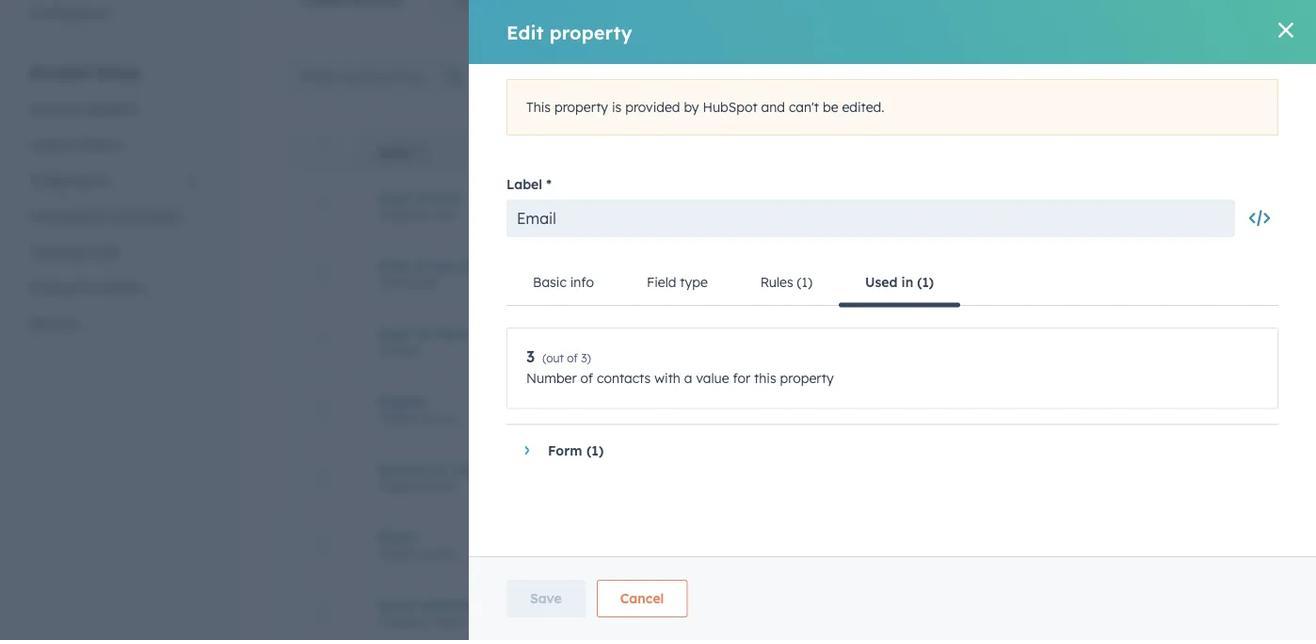 Task type: vqa. For each thing, say whether or not it's contained in the screenshot.
Account
yes



Task type: locate. For each thing, give the bounding box(es) containing it.
account up account defaults
[[30, 63, 91, 81]]

1 facebook from the top
[[740, 198, 801, 215]]

all for all groups
[[490, 68, 506, 84]]

1 horizontal spatial &
[[79, 279, 89, 296]]

all left field
[[594, 68, 611, 84]]

1 facebook ads properties from the top
[[740, 198, 895, 215]]

create property
[[1171, 70, 1255, 84]]

of inside 'date of last meeting booked in meetings tool date picker'
[[414, 258, 427, 274]]

2 facebook from the top
[[740, 402, 801, 418]]

teams
[[82, 136, 122, 153]]

1 email from the top
[[378, 529, 415, 546]]

all groups
[[490, 68, 556, 84]]

days to close button
[[378, 326, 695, 342]]

line inside email single-line text
[[415, 547, 433, 561]]

domain to which registration email was sent button
[[378, 461, 695, 478]]

date of birth button
[[378, 190, 695, 206]]

0 vertical spatial facebook
[[740, 198, 801, 215]]

& right users
[[69, 136, 78, 153]]

all
[[490, 68, 506, 84], [594, 68, 611, 84], [721, 69, 738, 85]]

1 vertical spatial ads
[[805, 402, 828, 418]]

address
[[419, 597, 471, 613]]

1 hubspot from the top
[[979, 198, 1034, 215]]

facebook
[[740, 198, 801, 215], [740, 402, 801, 418]]

of up picker
[[414, 258, 427, 274]]

0 vertical spatial account
[[30, 63, 91, 81]]

1 vertical spatial of
[[414, 258, 427, 274]]

all left groups
[[490, 68, 506, 84]]

all inside "popup button"
[[721, 69, 738, 85]]

create property button
[[1155, 62, 1271, 92]]

email for email
[[378, 529, 415, 546]]

0 vertical spatial properties
[[832, 198, 895, 215]]

0 vertical spatial ads
[[805, 198, 828, 215]]

3 line from the top
[[415, 479, 433, 493]]

which
[[451, 461, 490, 478]]

0 horizontal spatial &
[[69, 136, 78, 153]]

date up picker
[[378, 258, 410, 274]]

facebook ads properties for line
[[740, 402, 895, 418]]

email up dropdown
[[378, 597, 415, 613]]

text down birth
[[436, 208, 457, 222]]

1 vertical spatial properties
[[832, 402, 895, 418]]

tracking code link
[[19, 234, 211, 270]]

email inside email single-line text
[[378, 529, 415, 546]]

2 facebook ads properties from the top
[[740, 402, 895, 418]]

single- down domain
[[378, 479, 415, 493]]

1 line from the top
[[415, 208, 433, 222]]

2 account from the top
[[30, 100, 81, 117]]

1 text from the top
[[436, 208, 457, 222]]

line inside 'degree single-line text'
[[415, 411, 433, 425]]

hubspot
[[979, 198, 1034, 215], [979, 402, 1034, 418]]

2 properties from the top
[[832, 402, 895, 418]]

line down degree
[[415, 411, 433, 425]]

2 email from the top
[[378, 597, 415, 613]]

email down domain
[[378, 529, 415, 546]]

account up users
[[30, 100, 81, 117]]

notifications link
[[19, 0, 211, 31]]

was
[[616, 461, 642, 478]]

1 vertical spatial facebook ads properties
[[740, 402, 895, 418]]

ads
[[805, 198, 828, 215], [805, 402, 828, 418]]

tab panel
[[274, 23, 1287, 640]]

all users button
[[709, 57, 802, 97]]

privacy
[[30, 279, 76, 296]]

property
[[1209, 70, 1255, 84]]

text up address
[[436, 547, 457, 561]]

account
[[30, 63, 91, 81], [30, 100, 81, 117]]

single- down name
[[378, 208, 415, 222]]

text inside 'degree single-line text'
[[436, 411, 457, 425]]

0 vertical spatial facebook ads properties
[[740, 198, 895, 215]]

1 ads from the top
[[805, 198, 828, 215]]

account for account setup
[[30, 63, 91, 81]]

1 account from the top
[[30, 63, 91, 81]]

users & teams
[[30, 136, 122, 153]]

name button
[[356, 131, 717, 173]]

account setup element
[[19, 62, 211, 341]]

line down domain
[[415, 479, 433, 493]]

line
[[415, 208, 433, 222], [415, 411, 433, 425], [415, 479, 433, 493], [415, 547, 433, 561]]

4 single- from the top
[[378, 547, 415, 561]]

2 hubspot from the top
[[979, 402, 1034, 418]]

properties for birth
[[832, 198, 895, 215]]

3 text from the top
[[436, 479, 457, 493]]

1 horizontal spatial all
[[594, 68, 611, 84]]

single-
[[378, 208, 415, 222], [378, 411, 415, 425], [378, 479, 415, 493], [378, 547, 415, 561]]

date
[[378, 190, 410, 206], [378, 258, 410, 274], [378, 276, 404, 290]]

account for account defaults
[[30, 100, 81, 117]]

1 vertical spatial account
[[30, 100, 81, 117]]

1 vertical spatial hubspot
[[979, 402, 1034, 418]]

downloads
[[111, 208, 180, 224]]

1 vertical spatial date
[[378, 258, 410, 274]]

create
[[1171, 70, 1206, 84]]

days to close number
[[378, 326, 470, 358]]

marketplace downloads
[[30, 208, 180, 224]]

text down to
[[436, 479, 457, 493]]

defaults
[[84, 100, 137, 117]]

contact
[[740, 266, 789, 283]]

1 vertical spatial &
[[79, 279, 89, 296]]

tab list
[[274, 0, 941, 24]]

2 of from the top
[[414, 258, 427, 274]]

of for last
[[414, 258, 427, 274]]

notifications
[[30, 4, 111, 21]]

properties
[[832, 198, 895, 215], [832, 402, 895, 418]]

1 of from the top
[[414, 190, 427, 206]]

all left users
[[721, 69, 738, 85]]

line down birth
[[415, 208, 433, 222]]

single- down degree
[[378, 411, 415, 425]]

& for privacy
[[79, 279, 89, 296]]

0 horizontal spatial all
[[490, 68, 506, 84]]

all for all field types
[[594, 68, 611, 84]]

account setup
[[30, 63, 139, 81]]

of
[[414, 190, 427, 206], [414, 258, 427, 274]]

date left picker
[[378, 276, 404, 290]]

single- inside email single-line text
[[378, 547, 415, 561]]

facebook for birth
[[740, 198, 801, 215]]

2 horizontal spatial all
[[721, 69, 738, 85]]

marketplace
[[30, 208, 107, 224]]

all for all users
[[721, 69, 738, 85]]

date inside date of birth single-line text
[[378, 190, 410, 206]]

single- inside date of birth single-line text
[[378, 208, 415, 222]]

number
[[378, 344, 421, 358]]

of inside date of birth single-line text
[[414, 190, 427, 206]]

ads for line
[[805, 402, 828, 418]]

hubspot for birth
[[979, 198, 1034, 215]]

types
[[648, 68, 684, 84]]

2 ads from the top
[[805, 402, 828, 418]]

1 properties from the top
[[832, 198, 895, 215]]

& right privacy
[[79, 279, 89, 296]]

4 text from the top
[[436, 547, 457, 561]]

0 vertical spatial hubspot
[[979, 198, 1034, 215]]

2 vertical spatial date
[[378, 276, 404, 290]]

of left birth
[[414, 190, 427, 206]]

3 single- from the top
[[378, 479, 415, 493]]

email
[[575, 461, 612, 478]]

&
[[69, 136, 78, 153], [79, 279, 89, 296]]

to
[[415, 326, 430, 342]]

2 date from the top
[[378, 258, 410, 274]]

meetings
[[587, 258, 647, 274]]

2 single- from the top
[[378, 411, 415, 425]]

Search search field
[[289, 57, 477, 95]]

contact activity
[[740, 266, 839, 283]]

1 date from the top
[[378, 190, 410, 206]]

1 vertical spatial email
[[378, 597, 415, 613]]

line up address
[[415, 547, 433, 561]]

email
[[378, 529, 415, 546], [378, 597, 415, 613]]

days
[[378, 326, 411, 342]]

facebook ads properties
[[740, 198, 895, 215], [740, 402, 895, 418]]

1 vertical spatial facebook
[[740, 402, 801, 418]]

hubspot for line
[[979, 402, 1034, 418]]

1 single- from the top
[[378, 208, 415, 222]]

2 line from the top
[[415, 411, 433, 425]]

text
[[436, 208, 457, 222], [436, 411, 457, 425], [436, 479, 457, 493], [436, 547, 457, 561]]

line inside date of birth single-line text
[[415, 208, 433, 222]]

4 line from the top
[[415, 547, 433, 561]]

domain to which registration email was sent single-line text
[[378, 461, 673, 493]]

0 vertical spatial date
[[378, 190, 410, 206]]

text up to
[[436, 411, 457, 425]]

text inside domain to which registration email was sent single-line text
[[436, 479, 457, 493]]

single- up dropdown
[[378, 547, 415, 561]]

2 text from the top
[[436, 411, 457, 425]]

0 vertical spatial of
[[414, 190, 427, 206]]

0 vertical spatial &
[[69, 136, 78, 153]]

0 vertical spatial email
[[378, 529, 415, 546]]

properties for line
[[832, 402, 895, 418]]

date down name
[[378, 190, 410, 206]]

email inside email address automated quarantine reason dropdown select
[[378, 597, 415, 613]]



Task type: describe. For each thing, give the bounding box(es) containing it.
automated
[[475, 597, 548, 613]]

email button
[[378, 529, 695, 546]]

meeting
[[459, 258, 513, 274]]

users & teams link
[[19, 127, 211, 162]]

account defaults
[[30, 100, 137, 117]]

date of last meeting booked in meetings tool button
[[378, 258, 695, 274]]

single- inside domain to which registration email was sent single-line text
[[378, 479, 415, 493]]

date for date of birth
[[378, 190, 410, 206]]

picker
[[407, 276, 439, 290]]

tracking
[[30, 243, 83, 260]]

all users
[[721, 69, 777, 85]]

marketplace downloads link
[[19, 198, 211, 234]]

line inside domain to which registration email was sent single-line text
[[415, 479, 433, 493]]

3 date from the top
[[378, 276, 404, 290]]

& for users
[[69, 136, 78, 153]]

security
[[30, 315, 81, 332]]

1 button
[[1241, 199, 1248, 216]]

name
[[378, 147, 412, 161]]

users
[[30, 136, 65, 153]]

all field types
[[594, 68, 684, 84]]

all groups button
[[477, 57, 582, 95]]

to
[[434, 461, 447, 478]]

registration
[[494, 461, 571, 478]]

privacy & consent link
[[19, 270, 211, 306]]

date of birth single-line text
[[378, 190, 463, 222]]

tracking code
[[30, 243, 119, 260]]

close
[[434, 326, 470, 342]]

activity
[[793, 266, 839, 283]]

email for email address automated quarantine reason
[[378, 597, 415, 613]]

domain
[[378, 461, 430, 478]]

email single-line text
[[378, 529, 457, 561]]

field
[[615, 68, 644, 84]]

integrations
[[30, 172, 107, 188]]

text inside date of birth single-line text
[[436, 208, 457, 222]]

date of last meeting booked in meetings tool date picker
[[378, 258, 677, 290]]

ads for birth
[[805, 198, 828, 215]]

email address automated quarantine reason dropdown select
[[378, 597, 674, 629]]

dropdown
[[378, 615, 433, 629]]

users
[[742, 69, 777, 85]]

single- inside 'degree single-line text'
[[378, 411, 415, 425]]

booked
[[517, 258, 566, 274]]

facebook for line
[[740, 402, 801, 418]]

security link
[[19, 306, 211, 341]]

degree
[[378, 393, 426, 410]]

quarantine
[[552, 597, 625, 613]]

degree button
[[378, 393, 695, 410]]

in
[[570, 258, 583, 274]]

degree single-line text
[[378, 393, 457, 425]]

tab panel containing all groups
[[274, 23, 1287, 640]]

code
[[86, 243, 119, 260]]

setup
[[96, 63, 139, 81]]

facebook ads properties for birth
[[740, 198, 895, 215]]

groups
[[511, 68, 556, 84]]

birth
[[431, 190, 463, 206]]

integrations button
[[19, 162, 211, 198]]

privacy & consent
[[30, 279, 143, 296]]

consent
[[93, 279, 143, 296]]

of for birth
[[414, 190, 427, 206]]

last
[[431, 258, 455, 274]]

select
[[436, 615, 467, 629]]

ascending sort. press to sort descending. element
[[418, 146, 425, 162]]

0
[[1240, 402, 1248, 418]]

date for date of last meeting booked in meetings tool
[[378, 258, 410, 274]]

all field types button
[[582, 57, 709, 95]]

tool
[[651, 258, 677, 274]]

1
[[1241, 199, 1248, 216]]

text inside email single-line text
[[436, 547, 457, 561]]

email address automated quarantine reason button
[[378, 597, 695, 613]]

reason
[[629, 597, 674, 613]]

ascending sort. press to sort descending. image
[[418, 146, 425, 159]]

sent
[[646, 461, 673, 478]]

account defaults link
[[19, 91, 211, 127]]



